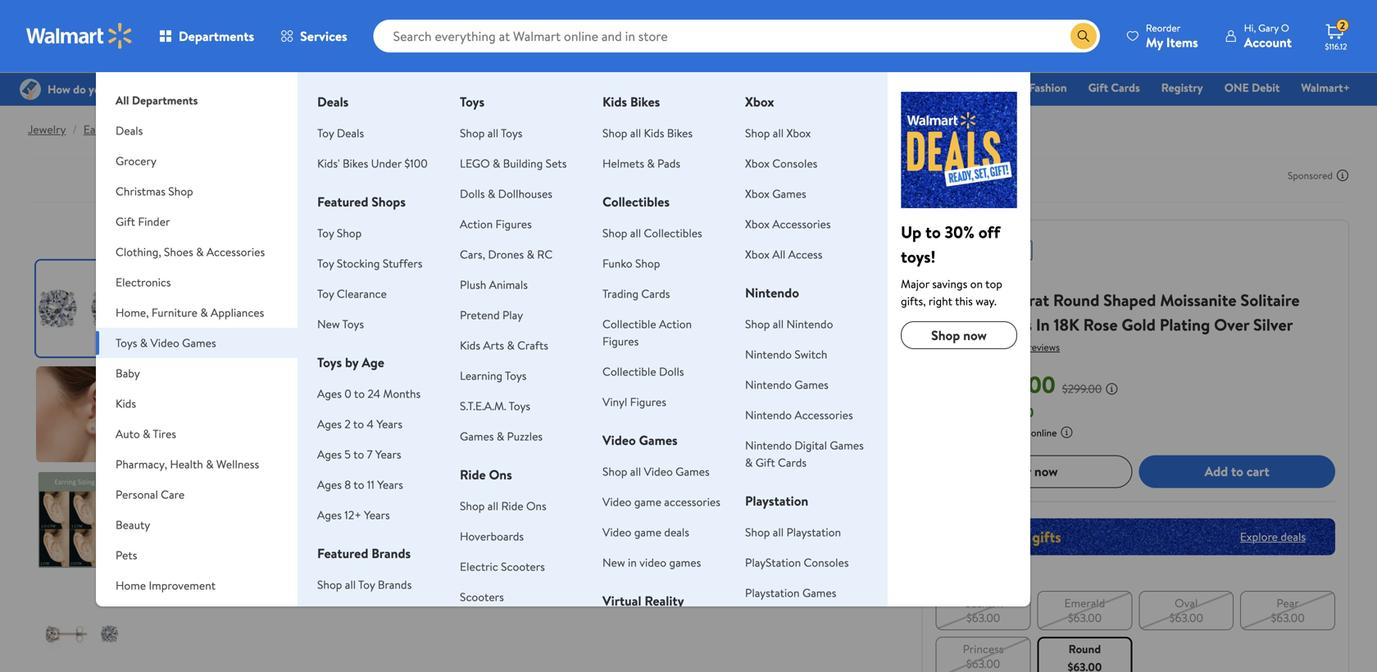 Task type: locate. For each thing, give the bounding box(es) containing it.
1 vertical spatial game
[[634, 524, 661, 540]]

collectibles up shop all collectibles link
[[602, 193, 670, 211]]

gift left next media item image
[[756, 455, 775, 470]]

to for ages 5 to 7 years
[[353, 446, 364, 462]]

2 game from the top
[[634, 524, 661, 540]]

shop up stocking in the left of the page
[[337, 225, 362, 241]]

1 horizontal spatial all
[[772, 246, 785, 262]]

moissanite
[[1160, 289, 1237, 311]]

up
[[901, 220, 922, 243]]

to up ages 5 to 7 years "link"
[[353, 416, 364, 432]]

0 vertical spatial dolls
[[460, 186, 485, 202]]

switch
[[795, 346, 827, 362]]

round
[[1053, 289, 1099, 311], [1069, 641, 1101, 657]]

plating
[[1160, 313, 1210, 336]]

cards right trading
[[641, 286, 670, 302]]

toys down kids arts & crafts
[[505, 368, 527, 384]]

0 vertical spatial playstation
[[745, 492, 808, 510]]

shop down featured brands
[[317, 577, 342, 593]]

accessories up digital
[[795, 407, 853, 423]]

nintendo for nintendo games
[[745, 377, 792, 393]]

collectible
[[602, 316, 656, 332], [602, 364, 656, 380]]

kids inside the kids dropdown button
[[116, 395, 136, 411]]

2 vertical spatial gift
[[756, 455, 775, 470]]

figures inside the collectible action figures
[[602, 333, 639, 349]]

electronics for electronics dropdown button
[[116, 274, 171, 290]]

& inside dropdown button
[[144, 608, 151, 624]]

$63.00 inside the emerald $63.00
[[1068, 610, 1102, 626]]

silver down all departments
[[141, 121, 169, 137]]

2 featured from the top
[[317, 544, 368, 562]]

2 vertical spatial accessories
[[795, 407, 853, 423]]

shop down right
[[931, 326, 960, 344]]

1 horizontal spatial toy shop
[[912, 80, 956, 95]]

0 horizontal spatial 4
[[367, 416, 374, 432]]

earrings right the jewelry "link"
[[83, 121, 124, 137]]

all up jewelry / earrings / silver earrings
[[116, 92, 129, 108]]

0 horizontal spatial ride
[[460, 466, 486, 484]]

round inside button
[[1069, 641, 1101, 657]]

years for ages 8 to 11 years
[[377, 477, 403, 493]]

toy left stocking in the left of the page
[[317, 255, 334, 271]]

$63.00 for oval $63.00
[[1169, 610, 1203, 626]]

now for shop now
[[963, 326, 987, 344]]

1 horizontal spatial earrings
[[171, 121, 212, 137]]

1 vertical spatial action
[[659, 316, 692, 332]]

0 vertical spatial cards
[[1111, 80, 1140, 95]]

fashion
[[1029, 80, 1067, 95]]

grocery left essentials
[[535, 80, 575, 95]]

now for buy now
[[1034, 462, 1058, 480]]

christmas for christmas shop link
[[735, 80, 785, 95]]

video for video game accessories
[[602, 494, 631, 510]]

gift inside nintendo digital games & gift cards
[[756, 455, 775, 470]]

accessories inside dropdown button
[[206, 244, 265, 260]]

0 horizontal spatial dolls
[[460, 186, 485, 202]]

0 horizontal spatial home
[[116, 577, 146, 593]]

11
[[367, 477, 374, 493]]

all up the helmets & pads link
[[630, 125, 641, 141]]

all for xbox
[[773, 125, 784, 141]]

0 vertical spatial featured
[[317, 193, 368, 211]]

nintendo up nintendo games
[[745, 346, 792, 362]]

0 horizontal spatial /
[[73, 121, 77, 137]]

shops
[[371, 193, 406, 211]]

dolls & dollhouses
[[460, 186, 552, 202]]

consoles for xbox
[[772, 155, 818, 171]]

access
[[788, 246, 822, 262]]

dolls down lego
[[460, 186, 485, 202]]

0 vertical spatial grocery
[[535, 80, 575, 95]]

to for ages 8 to 11 years
[[354, 477, 364, 493]]

accessories for nintendo
[[795, 407, 853, 423]]

1 vertical spatial 2
[[997, 289, 1006, 311]]

0 horizontal spatial now
[[963, 326, 987, 344]]

1 horizontal spatial ride
[[501, 498, 523, 514]]

game for accessories
[[634, 494, 661, 510]]

ages 5 to 7 years
[[317, 446, 401, 462]]

1 horizontal spatial christmas shop
[[735, 80, 813, 95]]

toys inside toys & video games dropdown button
[[116, 335, 137, 351]]

christmas shop inside dropdown button
[[116, 183, 193, 199]]

1 horizontal spatial now
[[1034, 462, 1058, 480]]

on
[[970, 276, 983, 292]]

0 vertical spatial round
[[1053, 289, 1099, 311]]

departments
[[179, 27, 254, 45], [132, 92, 198, 108]]

now right buy
[[1034, 462, 1058, 480]]

0 horizontal spatial christmas
[[116, 183, 166, 199]]

reorder my items
[[1146, 21, 1198, 51]]

baby
[[116, 365, 140, 381]]

1 vertical spatial grocery
[[116, 153, 156, 169]]

0 vertical spatial consoles
[[772, 155, 818, 171]]

1 vertical spatial electronics
[[116, 274, 171, 290]]

0 vertical spatial collectible
[[602, 316, 656, 332]]

christmas inside dropdown button
[[116, 183, 166, 199]]

0 vertical spatial christmas shop
[[735, 80, 813, 95]]

video down furniture
[[150, 335, 179, 351]]

collectible down trading cards
[[602, 316, 656, 332]]

years for ages 5 to 7 years
[[375, 446, 401, 462]]

christmas shop link
[[727, 79, 821, 96]]

when
[[960, 426, 983, 440]]

nintendo inside nintendo digital games & gift cards
[[745, 437, 792, 453]]

grocery inside grocery & essentials link
[[535, 80, 575, 95]]

now
[[936, 368, 981, 400]]

to left cart in the right bottom of the page
[[1231, 462, 1243, 480]]

trading
[[602, 286, 639, 302]]

1 horizontal spatial bikes
[[630, 93, 660, 111]]

& left tires
[[143, 426, 150, 442]]

& down home, at the left of the page
[[140, 335, 148, 351]]

1 horizontal spatial home
[[977, 80, 1008, 95]]

0 horizontal spatial cards
[[641, 286, 670, 302]]

garden
[[154, 608, 191, 624]]

1 vertical spatial now
[[1034, 462, 1058, 480]]

777
[[1011, 340, 1026, 354]]

1 horizontal spatial action
[[659, 316, 692, 332]]

toy stocking stuffers
[[317, 255, 423, 271]]

silver
[[141, 121, 169, 137], [1253, 313, 1293, 336]]

0 horizontal spatial toy shop
[[317, 225, 362, 241]]

all up nintendo switch at the right bottom of page
[[773, 316, 784, 332]]

care
[[161, 486, 185, 502]]

video for video games
[[602, 431, 636, 449]]

scooters down the electric
[[460, 589, 504, 605]]

ages for ages 0 to 24 months
[[317, 386, 342, 402]]

video up video game deals link on the bottom of the page
[[602, 494, 631, 510]]

walmart image
[[26, 23, 133, 49]]

0 vertical spatial brands
[[371, 544, 411, 562]]

shoes
[[164, 244, 193, 260]]

all down video games
[[630, 464, 641, 480]]

fashion link
[[1021, 79, 1074, 96]]

1 vertical spatial collectible
[[602, 364, 656, 380]]

Search search field
[[373, 20, 1100, 52]]

accessories down gift finder dropdown button
[[206, 244, 265, 260]]

now inside button
[[1034, 462, 1058, 480]]

essentials
[[588, 80, 637, 95]]

helmets & pads link
[[602, 155, 680, 171]]

$63.00 inside princess $63.00
[[966, 656, 1000, 672]]

video game deals link
[[602, 524, 689, 540]]

& right lego
[[493, 155, 500, 171]]

ages left 12+
[[317, 507, 342, 523]]

4 ages from the top
[[317, 477, 342, 493]]

scooters down hoverboards link
[[501, 559, 545, 575]]

kids' bikes under $100 link
[[317, 155, 428, 171]]

0 vertical spatial toy shop link
[[904, 79, 964, 96]]

toy
[[912, 80, 928, 95], [317, 125, 334, 141], [317, 225, 334, 241], [317, 255, 334, 271], [317, 286, 334, 302], [358, 577, 375, 593]]

1 featured from the top
[[317, 193, 368, 211]]

xbox accessories link
[[745, 216, 831, 232]]

1 vertical spatial departments
[[132, 92, 198, 108]]

& inside nintendo digital games & gift cards
[[745, 455, 753, 470]]

1 vertical spatial accessories
[[206, 244, 265, 260]]

1 vertical spatial silver
[[1253, 313, 1293, 336]]

0 vertical spatial all
[[116, 92, 129, 108]]

& right patio
[[144, 608, 151, 624]]

$63.00 for cushion $63.00
[[966, 610, 1000, 626]]

grocery & essentials link
[[527, 79, 644, 96]]

1 vertical spatial new
[[602, 555, 625, 570]]

xbox up 'xbox consoles' at the right top of page
[[786, 125, 811, 141]]

christmas shop for christmas shop dropdown button on the top
[[116, 183, 193, 199]]

ages up ages 5 to 7 years "link"
[[317, 416, 342, 432]]

years for ages 2 to 4 years
[[377, 416, 402, 432]]

accessories for xbox
[[772, 216, 831, 232]]

1 vertical spatial christmas
[[116, 183, 166, 199]]

gold
[[1122, 313, 1156, 336]]

electronics
[[835, 80, 890, 95], [116, 274, 171, 290]]

& left next media item image
[[745, 455, 753, 470]]

featured up the shop all toy brands link
[[317, 544, 368, 562]]

shop all playstation
[[745, 524, 841, 540]]

1 vertical spatial toy shop link
[[317, 225, 362, 241]]

playstation games link
[[745, 585, 836, 601]]

deals
[[317, 93, 349, 111], [116, 123, 143, 139], [337, 125, 364, 141]]

christmas
[[735, 80, 785, 95], [116, 183, 166, 199]]

grocery inside grocery dropdown button
[[116, 153, 156, 169]]

1 / from the left
[[73, 121, 77, 137]]

departments up all departments link
[[179, 27, 254, 45]]

1 horizontal spatial new
[[602, 555, 625, 570]]

ad disclaimer and feedback image
[[1336, 169, 1349, 182]]

personal care
[[116, 486, 185, 502]]

2 ages from the top
[[317, 416, 342, 432]]

playstation up playstation consoles
[[786, 524, 841, 540]]

0 vertical spatial collectibles
[[602, 193, 670, 211]]

figures for action
[[496, 216, 532, 232]]

2 horizontal spatial bikes
[[667, 125, 693, 141]]

game for deals
[[634, 524, 661, 540]]

18k
[[1054, 313, 1079, 336]]

nintendo for nintendo accessories
[[745, 407, 792, 423]]

1 vertical spatial brands
[[378, 577, 412, 593]]

buy now button
[[936, 455, 1132, 488]]

1 vertical spatial round
[[1069, 641, 1101, 657]]

games inside toys & video games dropdown button
[[182, 335, 216, 351]]

gift inside dropdown button
[[116, 214, 135, 230]]

all for playstation
[[773, 524, 784, 540]]

1 ages from the top
[[317, 386, 342, 402]]

clothing, shoes & accessories button
[[96, 237, 298, 267]]

toy shop link left home link
[[904, 79, 964, 96]]

1 horizontal spatial ons
[[526, 498, 546, 514]]

ages left 0 at the left
[[317, 386, 342, 402]]

1 vertical spatial dolls
[[659, 364, 684, 380]]

bikes right kids' at left top
[[343, 155, 368, 171]]

figures up collectible dolls
[[602, 333, 639, 349]]

shop all kids bikes
[[602, 125, 693, 141]]

games down home, furniture & appliances dropdown button
[[182, 335, 216, 351]]

building
[[503, 155, 543, 171]]

0 horizontal spatial silver
[[141, 121, 169, 137]]

all up funko shop
[[630, 225, 641, 241]]

bikes for kids' bikes under $100
[[343, 155, 368, 171]]

$63.00 for now $63.00
[[987, 368, 1056, 400]]

all up playstation
[[773, 524, 784, 540]]

appliances
[[211, 305, 264, 320]]

video game accessories
[[602, 494, 720, 510]]

$63.00 inside 'cushion $63.00'
[[966, 610, 1000, 626]]

new in video games
[[602, 555, 701, 570]]

0 vertical spatial ons
[[489, 466, 512, 484]]

price when purchased online
[[936, 426, 1057, 440]]

all left access
[[772, 246, 785, 262]]

helmets
[[602, 155, 644, 171]]

home for home improvement
[[116, 577, 146, 593]]

toy right electronics link in the top of the page
[[912, 80, 928, 95]]

brands down featured brands
[[378, 577, 412, 593]]

shop all toy brands
[[317, 577, 412, 593]]

ages for ages 5 to 7 years
[[317, 446, 342, 462]]

solitaire
[[1241, 289, 1300, 311]]

1 vertical spatial featured
[[317, 544, 368, 562]]

departments up silver earrings 'link'
[[132, 92, 198, 108]]

1 vertical spatial ride
[[501, 498, 523, 514]]

1 vertical spatial figures
[[602, 333, 639, 349]]

consoles down shop all playstation
[[804, 555, 849, 570]]

2 vertical spatial playstation
[[745, 585, 800, 601]]

nintendo
[[745, 284, 799, 302], [786, 316, 833, 332], [745, 346, 792, 362], [745, 377, 792, 393], [745, 407, 792, 423], [745, 437, 792, 453]]

1 horizontal spatial grocery
[[535, 80, 575, 95]]

xbox for xbox games
[[745, 186, 770, 202]]

cards inside nintendo digital games & gift cards
[[778, 455, 807, 470]]

0 horizontal spatial electronics
[[116, 274, 171, 290]]

princess $63.00
[[963, 641, 1004, 672]]

nintendo down nintendo switch at the right bottom of page
[[745, 377, 792, 393]]

/ right the jewelry
[[73, 121, 77, 137]]

years right 7
[[375, 446, 401, 462]]

0 vertical spatial toy shop
[[912, 80, 956, 95]]

shop all ride ons link
[[460, 498, 546, 514]]

game up video game deals
[[634, 494, 661, 510]]

to left 7
[[353, 446, 364, 462]]

grocery down jewelry / earrings / silver earrings
[[116, 153, 156, 169]]

nintendo for nintendo digital games & gift cards
[[745, 437, 792, 453]]

2 horizontal spatial earrings
[[973, 313, 1032, 336]]

ages 8 to 11 years link
[[317, 477, 403, 493]]

clothing, shoes & accessories
[[116, 244, 265, 260]]

1 vertical spatial christmas shop
[[116, 183, 193, 199]]

earrings up grocery dropdown button at the top left
[[171, 121, 212, 137]]

xbox down "xbox accessories"
[[745, 246, 770, 262]]

games right digital
[[830, 437, 864, 453]]

gift cards link
[[1081, 79, 1147, 96]]

1 vertical spatial consoles
[[804, 555, 849, 570]]

walmart+
[[1301, 80, 1350, 95]]

pretend
[[460, 307, 500, 323]]

playstation consoles
[[745, 555, 849, 570]]

0 vertical spatial 4
[[936, 289, 946, 311]]

cards left registry
[[1111, 80, 1140, 95]]

1 vertical spatial gift
[[116, 214, 135, 230]]

now
[[963, 326, 987, 344], [1034, 462, 1058, 480]]

shop up the helmets
[[602, 125, 627, 141]]

deals inside dropdown button
[[116, 123, 143, 139]]

home up patio
[[116, 577, 146, 593]]

featured
[[317, 193, 368, 211], [317, 544, 368, 562]]

kids for kids bikes
[[602, 93, 627, 111]]

0 vertical spatial new
[[317, 316, 340, 332]]

0 horizontal spatial new
[[317, 316, 340, 332]]

shop all nintendo link
[[745, 316, 833, 332]]

cards down digital
[[778, 455, 807, 470]]

0 horizontal spatial christmas shop
[[116, 183, 193, 199]]

dolls down the collectible action figures
[[659, 364, 684, 380]]

round inside jeenmata 4 prong 2 carat round shaped moissanite solitaire stud earrings in 18k rose gold plating over silver
[[1053, 289, 1099, 311]]

earrings link
[[83, 121, 124, 137]]

1 horizontal spatial 4
[[936, 289, 946, 311]]

all down featured brands
[[345, 577, 356, 593]]

5 ages from the top
[[317, 507, 342, 523]]

1 horizontal spatial cards
[[778, 455, 807, 470]]

lego
[[460, 155, 490, 171]]

1 horizontal spatial gift
[[756, 455, 775, 470]]

toys up baby
[[116, 335, 137, 351]]

0 vertical spatial figures
[[496, 216, 532, 232]]

services
[[300, 27, 347, 45]]

1 collectible from the top
[[602, 316, 656, 332]]

nintendo left digital
[[745, 437, 792, 453]]

new for featured shops
[[317, 316, 340, 332]]

auto
[[116, 426, 140, 442]]

all for ride ons
[[488, 498, 498, 514]]

shop up funko on the top
[[602, 225, 627, 241]]

stud
[[936, 313, 969, 336]]

1 horizontal spatial christmas
[[735, 80, 785, 95]]

home inside dropdown button
[[116, 577, 146, 593]]

0 horizontal spatial gift
[[116, 214, 135, 230]]

game
[[634, 494, 661, 510], [634, 524, 661, 540]]

figures down collectible dolls
[[630, 394, 666, 410]]

oval
[[1175, 595, 1198, 611]]

consoles for playstation
[[804, 555, 849, 570]]

years
[[377, 416, 402, 432], [375, 446, 401, 462], [377, 477, 403, 493], [364, 507, 390, 523]]

Walmart Site-Wide search field
[[373, 20, 1100, 52]]

0 vertical spatial gift
[[1088, 80, 1108, 95]]

bikes up pads
[[667, 125, 693, 141]]

bikes up shop all kids bikes link at top
[[630, 93, 660, 111]]

furniture
[[152, 305, 198, 320]]

$299.00
[[1062, 381, 1102, 397]]

new in video games link
[[602, 555, 701, 570]]

& right shoes
[[196, 244, 204, 260]]

collectible inside the collectible action figures
[[602, 316, 656, 332]]

1 game from the top
[[634, 494, 661, 510]]

games down s.t.e.a.m.
[[460, 428, 494, 444]]

video
[[639, 555, 666, 570]]

digital
[[795, 437, 827, 453]]

consoles down shop all xbox
[[772, 155, 818, 171]]

1 horizontal spatial 2
[[997, 289, 1006, 311]]

ages 2 to 4 years link
[[317, 416, 402, 432]]

shop all toys
[[460, 125, 523, 141]]

1 vertical spatial toy shop
[[317, 225, 362, 241]]

toys & video games image
[[901, 92, 1017, 208]]

cards for trading cards
[[641, 286, 670, 302]]

video down the "vinyl" on the left bottom
[[602, 431, 636, 449]]

2 vertical spatial figures
[[630, 394, 666, 410]]

video
[[150, 335, 179, 351], [602, 431, 636, 449], [644, 464, 673, 480], [602, 494, 631, 510], [602, 524, 631, 540]]

action inside the collectible action figures
[[659, 316, 692, 332]]

new left in
[[602, 555, 625, 570]]

0 vertical spatial departments
[[179, 27, 254, 45]]

0 vertical spatial action
[[460, 216, 493, 232]]

0 horizontal spatial bikes
[[343, 155, 368, 171]]

legal information image
[[1060, 426, 1073, 439]]

0 vertical spatial bikes
[[630, 93, 660, 111]]

new for video games
[[602, 555, 625, 570]]

1 horizontal spatial electronics
[[835, 80, 890, 95]]

0
[[344, 386, 351, 402]]

ages 5 to 7 years link
[[317, 446, 401, 462]]

collectibles up funko shop
[[644, 225, 702, 241]]

dollhouses
[[498, 186, 552, 202]]

pharmacy, health & wellness
[[116, 456, 259, 472]]

ride up shop all ride ons
[[460, 466, 486, 484]]

1 horizontal spatial dolls
[[659, 364, 684, 380]]

0 vertical spatial scooters
[[501, 559, 545, 575]]

0 vertical spatial game
[[634, 494, 661, 510]]

2 vertical spatial 2
[[344, 416, 351, 432]]

2 collectible from the top
[[602, 364, 656, 380]]

nintendo down nintendo games
[[745, 407, 792, 423]]

3 ages from the top
[[317, 446, 342, 462]]

0 vertical spatial now
[[963, 326, 987, 344]]

electronics inside dropdown button
[[116, 274, 171, 290]]

collectible for collectible dolls
[[602, 364, 656, 380]]

& left puzzles
[[497, 428, 504, 444]]

to for ages 2 to 4 years
[[353, 416, 364, 432]]

round down the emerald $63.00
[[1069, 641, 1101, 657]]



Task type: vqa. For each thing, say whether or not it's contained in the screenshot.
Now $59.00 $119.00 You save $60.00
no



Task type: describe. For each thing, give the bounding box(es) containing it.
shop up shop all xbox
[[788, 80, 813, 95]]

electronics link
[[827, 79, 898, 96]]

shop all video games
[[602, 464, 710, 480]]

grocery for grocery
[[116, 153, 156, 169]]

my
[[1146, 33, 1163, 51]]

wellness
[[216, 456, 259, 472]]

2 / from the left
[[131, 121, 135, 137]]

deals button
[[96, 116, 298, 146]]

kids arts & crafts link
[[460, 337, 548, 353]]

action figures link
[[460, 216, 532, 232]]

$63.00 for princess $63.00
[[966, 656, 1000, 672]]

jeenmata link
[[936, 268, 984, 284]]

video up "video game accessories"
[[644, 464, 673, 480]]

lego & building sets link
[[460, 155, 567, 171]]

gift for gift cards
[[1088, 80, 1108, 95]]

toy down featured brands
[[358, 577, 375, 593]]

& right furniture
[[200, 305, 208, 320]]

kids for the kids dropdown button
[[116, 395, 136, 411]]

to for ages 0 to 24 months
[[354, 386, 365, 402]]

rose
[[1083, 313, 1118, 336]]

under
[[371, 155, 402, 171]]

patio
[[116, 608, 141, 624]]

registry
[[1161, 80, 1203, 95]]

shop inside dropdown button
[[168, 183, 193, 199]]

1 vertical spatial playstation
[[786, 524, 841, 540]]

& right health
[[206, 456, 214, 472]]

shop all toys link
[[460, 125, 523, 141]]

shop all toy brands link
[[317, 577, 412, 593]]

4 prong 2 carat round shaped moissanite solitaire stud earrings in 18k rose gold plating over silver - image 3 of 5 image
[[36, 472, 132, 568]]

xbox for xbox consoles
[[745, 155, 770, 171]]

7
[[367, 446, 373, 462]]

shop all collectibles link
[[602, 225, 702, 241]]

departments inside departments dropdown button
[[179, 27, 254, 45]]

lego & building sets
[[460, 155, 567, 171]]

playstation for playstation
[[745, 492, 808, 510]]

departments inside all departments link
[[132, 92, 198, 108]]

featured for featured brands
[[317, 544, 368, 562]]

home,
[[116, 305, 149, 320]]

all for video games
[[630, 464, 641, 480]]

electronics for electronics link in the top of the page
[[835, 80, 890, 95]]

games
[[669, 555, 701, 570]]

electric scooters
[[460, 559, 545, 575]]

gary
[[1258, 21, 1279, 35]]

toys up puzzles
[[509, 398, 530, 414]]

shop down video games
[[602, 464, 627, 480]]

4 inside jeenmata 4 prong 2 carat round shaped moissanite solitaire stud earrings in 18k rose gold plating over silver
[[936, 289, 946, 311]]

0 horizontal spatial all
[[116, 92, 129, 108]]

ages for ages 2 to 4 years
[[317, 416, 342, 432]]

ages for ages 12+ years
[[317, 507, 342, 523]]

video game deals
[[602, 524, 689, 540]]

12+
[[344, 507, 361, 523]]

shop down ride ons
[[460, 498, 485, 514]]

pear
[[1277, 595, 1299, 611]]

this
[[955, 293, 973, 309]]

gift for gift finder
[[116, 214, 135, 230]]

& left pads
[[647, 155, 655, 171]]

shape list
[[933, 588, 1339, 672]]

shop up lego
[[460, 125, 485, 141]]

emerald
[[1064, 595, 1105, 611]]

to inside up to 30% off toys! major savings on top gifts, right this way.
[[925, 220, 941, 243]]

(3.8) 777 reviews
[[988, 340, 1060, 354]]

next media item image
[[800, 461, 820, 481]]

xbox for xbox
[[745, 93, 774, 111]]

to inside 'button'
[[1231, 462, 1243, 480]]

kids for kids arts & crafts
[[460, 337, 480, 353]]

4 prong 2 carat round shaped moissanite solitaire stud earrings in 18k rose gold plating over silver - image 2 of 5 image
[[36, 366, 132, 462]]

toy down featured shops
[[317, 225, 334, 241]]

christmas for christmas shop dropdown button on the top
[[116, 183, 166, 199]]

shop up playstation
[[745, 524, 770, 540]]

earrings inside jeenmata 4 prong 2 carat round shaped moissanite solitaire stud earrings in 18k rose gold plating over silver
[[973, 313, 1032, 336]]

video inside dropdown button
[[150, 335, 179, 351]]

featured shops
[[317, 193, 406, 211]]

1 vertical spatial ons
[[526, 498, 546, 514]]

video for video game deals
[[602, 524, 631, 540]]

video games
[[602, 431, 678, 449]]

virtual reality
[[602, 592, 684, 610]]

1 horizontal spatial toy shop link
[[904, 79, 964, 96]]

beauty
[[116, 517, 150, 533]]

home improvement button
[[96, 570, 298, 601]]

vinyl
[[602, 394, 627, 410]]

online
[[1031, 426, 1057, 440]]

shop all video games link
[[602, 464, 710, 480]]

1 vertical spatial collectibles
[[644, 225, 702, 241]]

games down the switch
[[795, 377, 829, 393]]

all for collectibles
[[630, 225, 641, 241]]

nintendo games link
[[745, 377, 829, 393]]

games inside nintendo digital games & gift cards
[[830, 437, 864, 453]]

prong
[[950, 289, 993, 311]]

search icon image
[[1077, 30, 1090, 43]]

1 vertical spatial all
[[772, 246, 785, 262]]

departments button
[[146, 16, 267, 56]]

4 prong 2 carat round shaped moissanite solitaire stud earrings in 18k rose gold plating over silver - image 1 of 5 image
[[36, 261, 132, 357]]

funko shop link
[[602, 255, 660, 271]]

2 inside jeenmata 4 prong 2 carat round shaped moissanite solitaire stud earrings in 18k rose gold plating over silver
[[997, 289, 1006, 311]]

2 horizontal spatial 2
[[1340, 19, 1345, 33]]

0 vertical spatial silver
[[141, 121, 169, 137]]

toys up 'shop all toys' link
[[460, 93, 485, 111]]

ages for ages 8 to 11 years
[[317, 477, 342, 493]]

electronics button
[[96, 267, 298, 298]]

0 horizontal spatial ons
[[489, 466, 512, 484]]

accessories
[[664, 494, 720, 510]]

cushion
[[963, 595, 1003, 611]]

$63.00 for pear $63.00
[[1271, 610, 1305, 626]]

& right the arts
[[507, 337, 515, 353]]

shop left home link
[[931, 80, 956, 95]]

games up accessories
[[676, 464, 710, 480]]

nintendo for nintendo
[[745, 284, 799, 302]]

kids' bikes under $100
[[317, 155, 428, 171]]

shop all xbox
[[745, 125, 811, 141]]

o
[[1281, 21, 1289, 35]]

toys by age
[[317, 353, 384, 371]]

toys down toy clearance
[[342, 316, 364, 332]]

toys & video games button
[[96, 328, 298, 358]]

xbox accessories
[[745, 216, 831, 232]]

plush animals
[[460, 277, 528, 293]]

grocery for grocery & essentials
[[535, 80, 575, 95]]

shop now
[[931, 326, 987, 344]]

0 horizontal spatial 2
[[344, 416, 351, 432]]

4 prong 2 carat round shaped moissanite solitaire stud earrings in 18k rose gold plating over silver - image 4 of 5 image
[[36, 578, 132, 672]]

new toys link
[[317, 316, 364, 332]]

clothing,
[[116, 244, 161, 260]]

home link
[[970, 79, 1015, 96]]

deals up kids' at left top
[[337, 125, 364, 141]]

christmas shop for christmas shop link
[[735, 80, 813, 95]]

toy clearance link
[[317, 286, 387, 302]]

home for home
[[977, 80, 1008, 95]]

shop right funko on the top
[[635, 255, 660, 271]]

games down playstation consoles
[[802, 585, 836, 601]]

0 horizontal spatial action
[[460, 216, 493, 232]]

& up action figures link
[[488, 186, 495, 202]]

christmas shop button
[[96, 176, 298, 207]]

collectible action figures link
[[602, 316, 692, 349]]

pharmacy, health & wellness button
[[96, 449, 298, 480]]

silver earrings link
[[141, 121, 212, 137]]

dolls & dollhouses link
[[460, 186, 552, 202]]

trading cards link
[[602, 286, 670, 302]]

games up xbox accessories link
[[772, 186, 806, 202]]

0 vertical spatial ride
[[460, 466, 486, 484]]

figures for vinyl
[[630, 394, 666, 410]]

over
[[1214, 313, 1249, 336]]

all for kids bikes
[[630, 125, 641, 141]]

& left rc
[[527, 246, 534, 262]]

vinyl figures
[[602, 394, 666, 410]]

deals up the toy deals
[[317, 93, 349, 111]]

kids arts & crafts
[[460, 337, 548, 353]]

bikes for kids bikes
[[630, 93, 660, 111]]

nintendo up the switch
[[786, 316, 833, 332]]

toy up kids' at left top
[[317, 125, 334, 141]]

0 horizontal spatial earrings
[[83, 121, 124, 137]]

personal care button
[[96, 480, 298, 510]]

kids up helmets & pads
[[644, 125, 664, 141]]

xbox for xbox all access
[[745, 246, 770, 262]]

toys up lego & building sets link
[[501, 125, 523, 141]]

pear $63.00
[[1271, 595, 1305, 626]]

ages 0 to 24 months link
[[317, 386, 421, 402]]

all departments
[[116, 92, 198, 108]]

toy up new toys link
[[317, 286, 334, 302]]

home, furniture & appliances button
[[96, 298, 298, 328]]

animals
[[489, 277, 528, 293]]

shop up nintendo switch at the right bottom of page
[[745, 316, 770, 332]]

all for nintendo
[[773, 316, 784, 332]]

learn more about strikethrough prices image
[[1105, 382, 1118, 395]]

toys left by
[[317, 353, 342, 371]]

cards for gift cards
[[1111, 80, 1140, 95]]

toy clearance
[[317, 286, 387, 302]]

1 vertical spatial bikes
[[667, 125, 693, 141]]

gifts,
[[901, 293, 926, 309]]

age
[[362, 353, 384, 371]]

featured for featured shops
[[317, 193, 368, 211]]

cars, drones & rc
[[460, 246, 553, 262]]

learning
[[460, 368, 503, 384]]

health
[[170, 456, 203, 472]]

nintendo for nintendo switch
[[745, 346, 792, 362]]

1 vertical spatial scooters
[[460, 589, 504, 605]]

xbox for xbox accessories
[[745, 216, 770, 232]]

all for toys
[[488, 125, 498, 141]]

games up shop all video games link
[[639, 431, 678, 449]]

nintendo switch
[[745, 346, 827, 362]]

years right 12+
[[364, 507, 390, 523]]

& left essentials
[[578, 80, 585, 95]]

games & puzzles
[[460, 428, 543, 444]]

shop up 'xbox consoles' at the right top of page
[[745, 125, 770, 141]]

playstation for playstation games
[[745, 585, 800, 601]]

s.t.e.a.m.
[[460, 398, 506, 414]]

account
[[1244, 33, 1292, 51]]

toys & video games
[[116, 335, 216, 351]]

silver inside jeenmata 4 prong 2 carat round shaped moissanite solitaire stud earrings in 18k rose gold plating over silver
[[1253, 313, 1293, 336]]

0 horizontal spatial toy shop link
[[317, 225, 362, 241]]

$236.00
[[988, 403, 1034, 421]]

up to sixty percent off deals. shop now. image
[[936, 518, 1335, 555]]

collectible for collectible action figures
[[602, 316, 656, 332]]

registry link
[[1154, 79, 1210, 96]]

by
[[345, 353, 359, 371]]

$63.00 for emerald $63.00
[[1068, 610, 1102, 626]]

pretend play link
[[460, 307, 523, 323]]

learning toys link
[[460, 368, 527, 384]]



